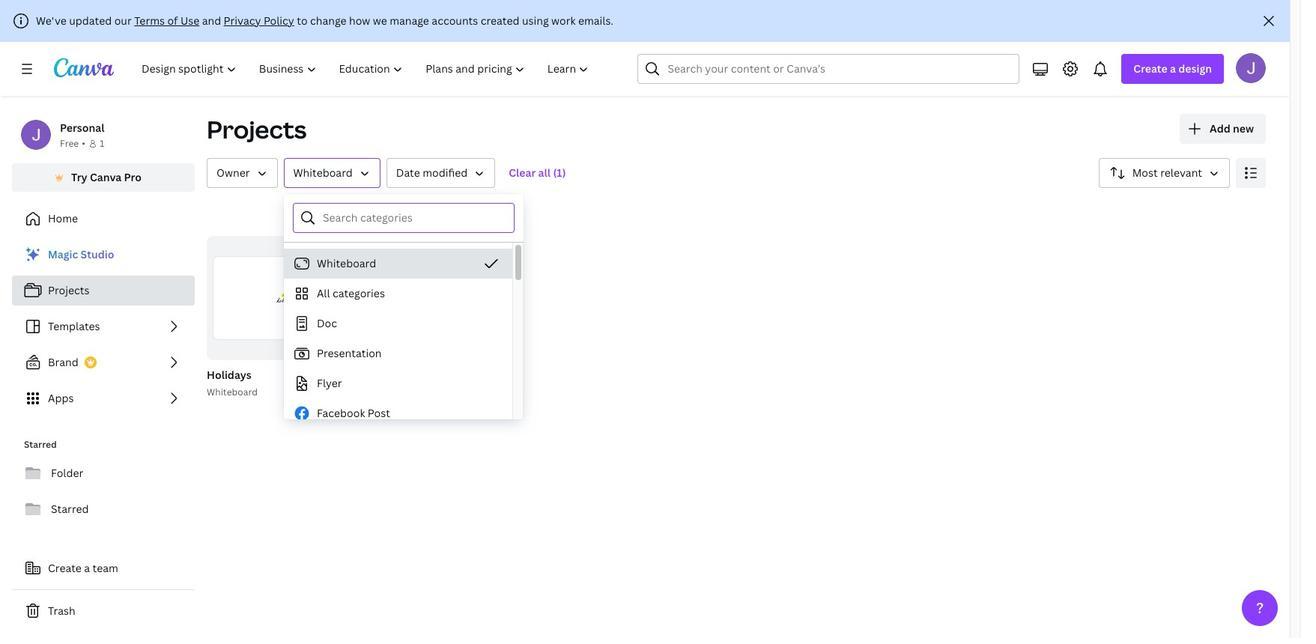 Task type: locate. For each thing, give the bounding box(es) containing it.
clear all (1) link
[[501, 158, 573, 188]]

flyer button
[[284, 369, 512, 399]]

whiteboard button
[[284, 249, 512, 279]]

manage
[[390, 13, 429, 28]]

0 horizontal spatial a
[[84, 561, 90, 575]]

projects up the templates
[[48, 283, 89, 297]]

policy
[[264, 13, 294, 28]]

post
[[368, 406, 390, 420]]

a
[[1170, 61, 1176, 76], [84, 561, 90, 575]]

magic studio link
[[12, 240, 195, 270]]

1 horizontal spatial projects
[[207, 113, 307, 145]]

1 horizontal spatial create
[[1134, 61, 1168, 76]]

using
[[522, 13, 549, 28]]

0 vertical spatial create
[[1134, 61, 1168, 76]]

privacy
[[224, 13, 261, 28]]

whiteboard inside option
[[317, 256, 376, 270]]

we
[[373, 13, 387, 28]]

projects up owner button
[[207, 113, 307, 145]]

categories
[[333, 286, 385, 300]]

starred link
[[12, 494, 195, 524]]

free
[[60, 137, 79, 150]]

1 vertical spatial whiteboard
[[317, 256, 376, 270]]

1 vertical spatial starred
[[51, 502, 89, 516]]

try
[[71, 170, 87, 184]]

create inside dropdown button
[[1134, 61, 1168, 76]]

starred down the folder
[[51, 502, 89, 516]]

Owner button
[[207, 158, 278, 188]]

create inside button
[[48, 561, 82, 575]]

0 horizontal spatial projects
[[48, 283, 89, 297]]

all categories option
[[284, 279, 512, 309]]

1 vertical spatial projects
[[48, 283, 89, 297]]

a inside dropdown button
[[1170, 61, 1176, 76]]

doc option
[[284, 309, 512, 339]]

a left team
[[84, 561, 90, 575]]

starred up the folder
[[24, 438, 57, 451]]

1 vertical spatial create
[[48, 561, 82, 575]]

a for team
[[84, 561, 90, 575]]

1 vertical spatial a
[[84, 561, 90, 575]]

new
[[1233, 121, 1254, 136]]

(1)
[[553, 166, 566, 180]]

facebook
[[317, 406, 365, 420]]

of
[[167, 13, 178, 28]]

design
[[1179, 61, 1212, 76]]

date modified
[[396, 166, 468, 180]]

studio
[[81, 247, 114, 261]]

starred
[[24, 438, 57, 451], [51, 502, 89, 516]]

starred button
[[12, 494, 195, 524]]

create a design button
[[1122, 54, 1224, 84]]

list
[[12, 240, 195, 413]]

magic studio
[[48, 247, 114, 261]]

whiteboard
[[293, 166, 353, 180], [317, 256, 376, 270], [207, 386, 258, 398]]

holidays button
[[207, 366, 251, 385]]

1 horizontal spatial a
[[1170, 61, 1176, 76]]

starred inside "button"
[[51, 502, 89, 516]]

apps link
[[12, 384, 195, 413]]

list box
[[284, 249, 512, 638]]

home link
[[12, 204, 195, 234]]

group
[[207, 236, 368, 360]]

whiteboard inside holidays group
[[207, 386, 258, 398]]

most relevant
[[1132, 166, 1202, 180]]

created
[[481, 13, 520, 28]]

create left team
[[48, 561, 82, 575]]

create left design
[[1134, 61, 1168, 76]]

flyer
[[317, 376, 342, 390]]

magic
[[48, 247, 78, 261]]

brand link
[[12, 348, 195, 378]]

flyer option
[[284, 369, 512, 399]]

pro
[[124, 170, 142, 184]]

work
[[551, 13, 576, 28]]

trash
[[48, 604, 75, 618]]

create
[[1134, 61, 1168, 76], [48, 561, 82, 575]]

whiteboard option
[[284, 249, 512, 279]]

0 horizontal spatial create
[[48, 561, 82, 575]]

and
[[202, 13, 221, 28]]

1
[[100, 137, 104, 150]]

terms of use link
[[134, 13, 199, 28]]

change
[[310, 13, 347, 28]]

a inside button
[[84, 561, 90, 575]]

jacob simon image
[[1236, 53, 1266, 83]]

templates link
[[12, 312, 195, 342]]

projects
[[207, 113, 307, 145], [48, 283, 89, 297]]

date
[[396, 166, 420, 180]]

group inside holidays group
[[207, 236, 368, 360]]

updated
[[69, 13, 112, 28]]

None search field
[[638, 54, 1020, 84]]

a left design
[[1170, 61, 1176, 76]]

create for create a design
[[1134, 61, 1168, 76]]

0 vertical spatial a
[[1170, 61, 1176, 76]]

presentation
[[317, 346, 382, 360]]

Search categories search field
[[323, 204, 505, 232]]

we've updated our terms of use and privacy policy to change how we manage accounts created using work emails.
[[36, 13, 613, 28]]

trash link
[[12, 596, 195, 626]]

a for design
[[1170, 61, 1176, 76]]

modified
[[423, 166, 468, 180]]

all categories
[[317, 286, 385, 300]]

top level navigation element
[[132, 54, 602, 84]]

2 vertical spatial whiteboard
[[207, 386, 258, 398]]

doc
[[317, 316, 337, 330]]



Task type: vqa. For each thing, say whether or not it's contained in the screenshot.
Trash
yes



Task type: describe. For each thing, give the bounding box(es) containing it.
relevant
[[1160, 166, 1202, 180]]

accounts
[[432, 13, 478, 28]]

folder button
[[12, 458, 195, 488]]

folder
[[51, 466, 83, 480]]

personal
[[60, 121, 104, 135]]

facebook post
[[317, 406, 390, 420]]

templates
[[48, 319, 100, 333]]

0 vertical spatial projects
[[207, 113, 307, 145]]

presentation option
[[284, 339, 512, 369]]

Category button
[[284, 158, 380, 188]]

home
[[48, 211, 78, 225]]

free •
[[60, 137, 85, 150]]

privacy policy link
[[224, 13, 294, 28]]

emails.
[[578, 13, 613, 28]]

projects link
[[12, 276, 195, 306]]

our
[[114, 13, 132, 28]]

folder link
[[12, 458, 195, 488]]

apps
[[48, 391, 74, 405]]

create a design
[[1134, 61, 1212, 76]]

create a team
[[48, 561, 118, 575]]

all
[[317, 286, 330, 300]]

try canva pro
[[71, 170, 142, 184]]

holidays whiteboard
[[207, 368, 258, 398]]

Date modified button
[[386, 158, 495, 188]]

add
[[1210, 121, 1231, 136]]

try canva pro button
[[12, 163, 195, 192]]

list box containing whiteboard
[[284, 249, 512, 638]]

Search search field
[[668, 55, 990, 83]]

create for create a team
[[48, 561, 82, 575]]

clear all (1)
[[509, 166, 566, 180]]

add new
[[1210, 121, 1254, 136]]

Sort by button
[[1099, 158, 1230, 188]]

terms
[[134, 13, 165, 28]]

brand
[[48, 355, 79, 369]]

all categories button
[[284, 279, 512, 309]]

holidays
[[207, 368, 251, 382]]

facebook post option
[[284, 399, 512, 428]]

facebook post button
[[284, 399, 512, 428]]

all
[[538, 166, 551, 180]]

0 vertical spatial whiteboard
[[293, 166, 353, 180]]

•
[[82, 137, 85, 150]]

how
[[349, 13, 370, 28]]

create a team button
[[12, 554, 195, 584]]

team
[[93, 561, 118, 575]]

use
[[180, 13, 199, 28]]

to
[[297, 13, 308, 28]]

list containing magic studio
[[12, 240, 195, 413]]

doc button
[[284, 309, 512, 339]]

add new button
[[1180, 114, 1266, 144]]

presentation button
[[284, 339, 512, 369]]

clear
[[509, 166, 536, 180]]

0 vertical spatial starred
[[24, 438, 57, 451]]

we've
[[36, 13, 67, 28]]

most
[[1132, 166, 1158, 180]]

owner
[[216, 166, 250, 180]]

canva
[[90, 170, 122, 184]]

holidays group
[[204, 236, 368, 400]]



